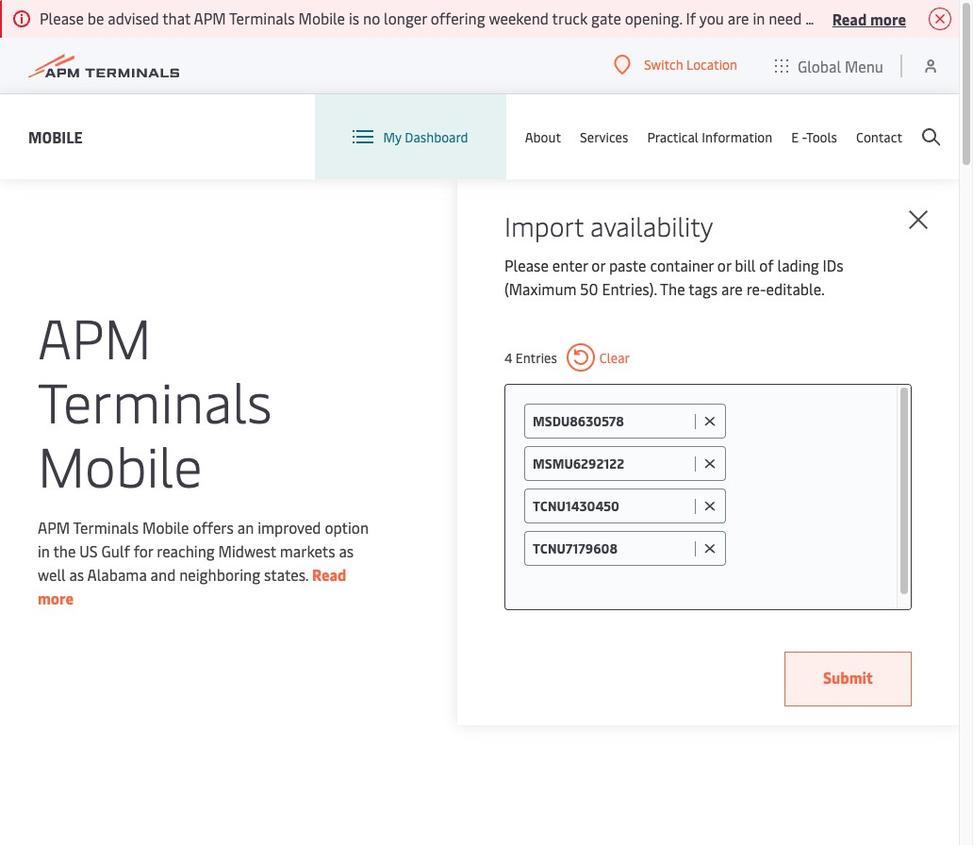 Task type: describe. For each thing, give the bounding box(es) containing it.
1 entered id text field from the top
[[533, 455, 690, 473]]

apm terminals mobile
[[38, 299, 272, 501]]

0 vertical spatial apm
[[194, 8, 226, 28]]

and
[[151, 564, 176, 584]]

about
[[525, 128, 561, 146]]

2 entered id text field from the top
[[533, 539, 690, 557]]

0 vertical spatial as
[[339, 540, 354, 561]]

about button
[[525, 94, 561, 179]]

states.
[[264, 564, 308, 584]]

going
[[932, 8, 970, 28]]

location
[[687, 56, 738, 74]]

us
[[80, 540, 98, 561]]

Type or paste your IDs here text field
[[524, 573, 878, 607]]

read more for read more button
[[833, 8, 906, 29]]

e
[[792, 128, 799, 146]]

read more button
[[833, 7, 906, 30]]

2 entered id text field from the top
[[533, 497, 690, 515]]

e -tools
[[792, 128, 838, 146]]

in inside apm terminals mobile offers an improved option in the us gulf for reaching midwest markets as well as alabama and neighboring states.
[[38, 540, 50, 561]]

4
[[505, 349, 513, 366]]

need
[[769, 8, 802, 28]]

please for please be advised that apm terminals mobile is no longer offering weekend truck gate opening. if you are in need of a weekend gate going 
[[40, 8, 84, 28]]

re-
[[747, 278, 766, 299]]

are inside the please enter or paste container or bill of lading ids (maximum 50 entries). the tags are re-editable.
[[722, 278, 743, 299]]

availability
[[590, 207, 713, 243]]

please for please enter or paste container or bill of lading ids (maximum 50 entries). the tags are re-editable.
[[505, 255, 549, 275]]

opening.
[[625, 8, 683, 28]]

entries).
[[602, 278, 657, 299]]

lading
[[778, 255, 819, 275]]

1 gate from the left
[[591, 8, 621, 28]]

clear button
[[567, 343, 630, 372]]

truck
[[552, 8, 588, 28]]

-
[[802, 128, 806, 146]]

clear
[[600, 349, 630, 366]]

alabama
[[87, 564, 147, 584]]

0 vertical spatial are
[[728, 8, 749, 28]]

import availability
[[505, 207, 713, 243]]

submit button
[[785, 652, 912, 706]]

1 horizontal spatial of
[[806, 8, 820, 28]]

e -tools button
[[792, 94, 838, 179]]

the
[[53, 540, 76, 561]]

ids
[[823, 255, 844, 275]]

import
[[505, 207, 584, 243]]

if
[[686, 8, 696, 28]]

switch location button
[[614, 54, 738, 75]]

services button
[[580, 94, 629, 179]]

more for read more button
[[870, 8, 906, 29]]

apm for apm terminals mobile offers an improved option in the us gulf for reaching midwest markets as well as alabama and neighboring states.
[[38, 516, 70, 537]]

enter
[[552, 255, 588, 275]]

2 gate from the left
[[899, 8, 929, 28]]

apm for apm terminals mobile
[[38, 299, 151, 373]]

my dashboard
[[383, 128, 468, 146]]

global menu
[[798, 55, 884, 76]]

tags
[[689, 278, 718, 299]]

2 weekend from the left
[[835, 8, 895, 28]]

offering
[[431, 8, 485, 28]]

a
[[824, 8, 832, 28]]

the
[[660, 278, 685, 299]]

be
[[87, 8, 104, 28]]

editable.
[[766, 278, 825, 299]]

paste
[[609, 255, 647, 275]]

my dashboard button
[[353, 94, 468, 179]]

switch location
[[644, 56, 738, 74]]



Task type: vqa. For each thing, say whether or not it's contained in the screenshot.
left more
yes



Task type: locate. For each thing, give the bounding box(es) containing it.
read more for read more link
[[38, 564, 347, 608]]

1 vertical spatial in
[[38, 540, 50, 561]]

global
[[798, 55, 841, 76]]

0 horizontal spatial read
[[312, 564, 347, 584]]

weekend
[[489, 8, 549, 28], [835, 8, 895, 28]]

(maximum
[[505, 278, 577, 299]]

0 vertical spatial in
[[753, 8, 765, 28]]

1 weekend from the left
[[489, 8, 549, 28]]

entries
[[516, 349, 557, 366]]

neighboring
[[179, 564, 260, 584]]

of inside the please enter or paste container or bill of lading ids (maximum 50 entries). the tags are re-editable.
[[760, 255, 774, 275]]

terminals inside apm terminals mobile offers an improved option in the us gulf for reaching midwest markets as well as alabama and neighboring states.
[[73, 516, 139, 537]]

2 vertical spatial terminals
[[73, 516, 139, 537]]

0 vertical spatial terminals
[[229, 8, 295, 28]]

option
[[325, 516, 369, 537]]

0 horizontal spatial read more
[[38, 564, 347, 608]]

please enter or paste container or bill of lading ids (maximum 50 entries). the tags are re-editable.
[[505, 255, 844, 299]]

or
[[592, 255, 606, 275], [718, 255, 731, 275]]

reaching
[[157, 540, 215, 561]]

please be advised that apm terminals mobile is no longer offering weekend truck gate opening. if you are in need of a weekend gate going 
[[40, 8, 973, 28]]

mobile secondary image
[[35, 504, 365, 787]]

1 vertical spatial read
[[312, 564, 347, 584]]

read
[[833, 8, 867, 29], [312, 564, 347, 584]]

0 vertical spatial more
[[870, 8, 906, 29]]

or up "50"
[[592, 255, 606, 275]]

50
[[580, 278, 599, 299]]

my
[[383, 128, 402, 146]]

read inside read more
[[312, 564, 347, 584]]

global menu button
[[756, 37, 903, 94]]

read more
[[833, 8, 906, 29], [38, 564, 347, 608]]

menu
[[845, 55, 884, 76]]

0 vertical spatial entered id text field
[[533, 455, 690, 473]]

of right bill
[[760, 255, 774, 275]]

1 horizontal spatial in
[[753, 8, 765, 28]]

terminals for apm terminals mobile offers an improved option in the us gulf for reaching midwest markets as well as alabama and neighboring states.
[[73, 516, 139, 537]]

1 horizontal spatial read
[[833, 8, 867, 29]]

more inside button
[[870, 8, 906, 29]]

1 vertical spatial entered id text field
[[533, 539, 690, 557]]

practical
[[647, 128, 699, 146]]

0 horizontal spatial or
[[592, 255, 606, 275]]

1 entered id text field from the top
[[533, 412, 690, 430]]

improved
[[258, 516, 321, 537]]

as down "option"
[[339, 540, 354, 561]]

more
[[870, 8, 906, 29], [38, 587, 74, 608]]

practical information
[[647, 128, 773, 146]]

0 horizontal spatial more
[[38, 587, 74, 608]]

gate left close alert "image"
[[899, 8, 929, 28]]

0 horizontal spatial in
[[38, 540, 50, 561]]

1 horizontal spatial read more
[[833, 8, 906, 29]]

1 vertical spatial of
[[760, 255, 774, 275]]

in
[[753, 8, 765, 28], [38, 540, 50, 561]]

as right well
[[69, 564, 84, 584]]

longer
[[384, 8, 427, 28]]

0 vertical spatial read
[[833, 8, 867, 29]]

read more link
[[38, 564, 347, 608]]

1 vertical spatial are
[[722, 278, 743, 299]]

1 vertical spatial terminals
[[38, 363, 272, 437]]

no
[[363, 8, 380, 28]]

0 horizontal spatial of
[[760, 255, 774, 275]]

markets
[[280, 540, 335, 561]]

well
[[38, 564, 66, 584]]

0 vertical spatial of
[[806, 8, 820, 28]]

more down well
[[38, 587, 74, 608]]

1 vertical spatial read more
[[38, 564, 347, 608]]

1 vertical spatial please
[[505, 255, 549, 275]]

terminals
[[229, 8, 295, 28], [38, 363, 272, 437], [73, 516, 139, 537]]

read inside button
[[833, 8, 867, 29]]

switch
[[644, 56, 683, 74]]

read more right a
[[833, 8, 906, 29]]

mobile inside apm terminals mobile offers an improved option in the us gulf for reaching midwest markets as well as alabama and neighboring states.
[[142, 516, 189, 537]]

contact
[[856, 128, 903, 146]]

read right a
[[833, 8, 867, 29]]

of
[[806, 8, 820, 28], [760, 255, 774, 275]]

submit
[[823, 667, 873, 688]]

information
[[702, 128, 773, 146]]

read down markets
[[312, 564, 347, 584]]

practical information button
[[647, 94, 773, 179]]

4 entries
[[505, 349, 557, 366]]

apm terminals mobile offers an improved option in the us gulf for reaching midwest markets as well as alabama and neighboring states.
[[38, 516, 369, 584]]

mobile
[[299, 8, 345, 28], [28, 126, 83, 147], [38, 427, 202, 501], [142, 516, 189, 537]]

gate right truck
[[591, 8, 621, 28]]

bill
[[735, 255, 756, 275]]

more for read more link
[[38, 587, 74, 608]]

please
[[40, 8, 84, 28], [505, 255, 549, 275]]

0 horizontal spatial as
[[69, 564, 84, 584]]

1 vertical spatial more
[[38, 587, 74, 608]]

please left be
[[40, 8, 84, 28]]

gate
[[591, 8, 621, 28], [899, 8, 929, 28]]

1 vertical spatial as
[[69, 564, 84, 584]]

tools
[[806, 128, 838, 146]]

of left a
[[806, 8, 820, 28]]

apm
[[194, 8, 226, 28], [38, 299, 151, 373], [38, 516, 70, 537]]

in left 'need'
[[753, 8, 765, 28]]

please inside the please enter or paste container or bill of lading ids (maximum 50 entries). the tags are re-editable.
[[505, 255, 549, 275]]

for
[[134, 540, 153, 561]]

apm inside apm terminals mobile
[[38, 299, 151, 373]]

are right you
[[728, 8, 749, 28]]

0 vertical spatial read more
[[833, 8, 906, 29]]

weekend left truck
[[489, 8, 549, 28]]

1 horizontal spatial as
[[339, 540, 354, 561]]

or left bill
[[718, 255, 731, 275]]

1 or from the left
[[592, 255, 606, 275]]

services
[[580, 128, 629, 146]]

0 vertical spatial please
[[40, 8, 84, 28]]

gulf
[[101, 540, 130, 561]]

Entered ID text field
[[533, 455, 690, 473], [533, 497, 690, 515]]

1 horizontal spatial gate
[[899, 8, 929, 28]]

more left close alert "image"
[[870, 8, 906, 29]]

2 or from the left
[[718, 255, 731, 275]]

an
[[238, 516, 254, 537]]

Entered ID text field
[[533, 412, 690, 430], [533, 539, 690, 557]]

contact button
[[856, 94, 903, 179]]

read for read more link
[[312, 564, 347, 584]]

as
[[339, 540, 354, 561], [69, 564, 84, 584]]

are left re-
[[722, 278, 743, 299]]

1 vertical spatial entered id text field
[[533, 497, 690, 515]]

0 horizontal spatial gate
[[591, 8, 621, 28]]

please up (maximum on the right
[[505, 255, 549, 275]]

advised
[[108, 8, 159, 28]]

apm inside apm terminals mobile offers an improved option in the us gulf for reaching midwest markets as well as alabama and neighboring states.
[[38, 516, 70, 537]]

more inside read more
[[38, 587, 74, 608]]

terminals for apm terminals mobile
[[38, 363, 272, 437]]

1 horizontal spatial more
[[870, 8, 906, 29]]

2 vertical spatial apm
[[38, 516, 70, 537]]

0 vertical spatial entered id text field
[[533, 412, 690, 430]]

that
[[162, 8, 191, 28]]

0 horizontal spatial weekend
[[489, 8, 549, 28]]

1 horizontal spatial weekend
[[835, 8, 895, 28]]

offers
[[193, 516, 234, 537]]

is
[[349, 8, 359, 28]]

midwest
[[218, 540, 276, 561]]

container
[[650, 255, 714, 275]]

dashboard
[[405, 128, 468, 146]]

read more down reaching
[[38, 564, 347, 608]]

mobile link
[[28, 125, 83, 149]]

read for read more button
[[833, 8, 867, 29]]

weekend right a
[[835, 8, 895, 28]]

1 horizontal spatial or
[[718, 255, 731, 275]]

close alert image
[[929, 8, 952, 30]]

mobile inside apm terminals mobile
[[38, 427, 202, 501]]

are
[[728, 8, 749, 28], [722, 278, 743, 299]]

1 horizontal spatial please
[[505, 255, 549, 275]]

in left the
[[38, 540, 50, 561]]

you
[[700, 8, 724, 28]]

1 vertical spatial apm
[[38, 299, 151, 373]]

0 horizontal spatial please
[[40, 8, 84, 28]]



